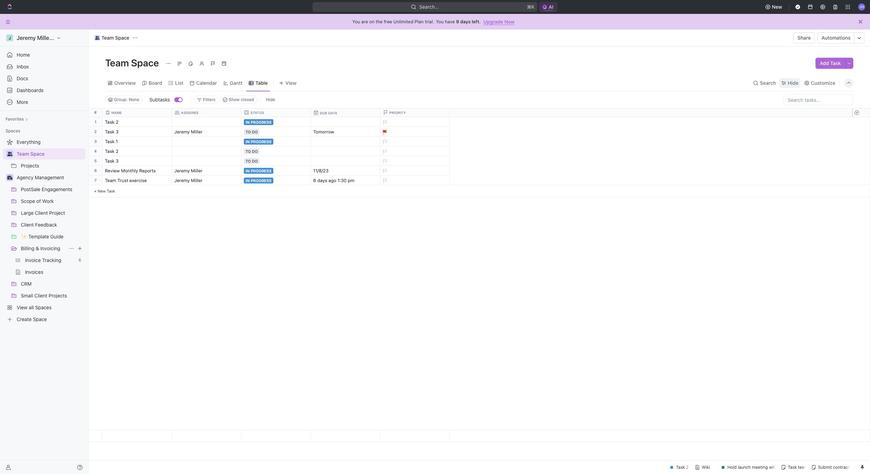 Task type: describe. For each thing, give the bounding box(es) containing it.
2 vertical spatial 3
[[116, 158, 119, 164]]

1 2 3 4 5 6 7
[[94, 120, 97, 182]]

9
[[456, 19, 459, 24]]

jeremy miller cell for reports
[[172, 166, 242, 175]]

status column header
[[242, 108, 312, 117]]

grid containing ‎task 2
[[89, 108, 871, 442]]

add
[[820, 60, 830, 66]]

small client projects link
[[21, 290, 84, 301]]

in progress for team trust exercise
[[246, 178, 272, 183]]

board link
[[147, 78, 162, 88]]

jeremy miller's workspace, , element
[[6, 34, 13, 41]]

client feedback link
[[21, 219, 84, 230]]

set priority image for task 3
[[380, 156, 390, 167]]

jeremy miller cell for exercise
[[172, 176, 242, 185]]

customize
[[811, 80, 836, 86]]

project
[[49, 210, 65, 216]]

6 days ago 1:30 pm
[[313, 178, 355, 183]]

in progress cell for team trust exercise
[[242, 176, 311, 185]]

set priority image for 2
[[380, 117, 390, 128]]

billing & invoicing
[[21, 245, 60, 251]]

✨
[[21, 234, 27, 239]]

all
[[29, 304, 34, 310]]

1 jeremy miller from the top
[[174, 129, 203, 134]]

to do cell for "set priority" element corresponding to task 3
[[242, 156, 311, 165]]

invoicing
[[40, 245, 60, 251]]

customize button
[[802, 78, 838, 88]]

3 row group from the left
[[853, 117, 870, 197]]

subtasks button
[[147, 94, 175, 105]]

#
[[94, 110, 97, 115]]

filters
[[203, 97, 216, 102]]

have
[[445, 19, 455, 24]]

new for new task
[[98, 189, 106, 193]]

scope
[[21, 198, 35, 204]]

upgrade now link
[[484, 19, 515, 25]]

client feedback
[[21, 222, 57, 228]]

progress for task 1
[[251, 139, 272, 144]]

view button
[[277, 78, 299, 88]]

hide inside dropdown button
[[788, 80, 799, 86]]

‎task
[[105, 119, 115, 125]]

task 1
[[105, 139, 118, 144]]

exercise
[[130, 178, 147, 183]]

in progress for review monthly reports
[[246, 169, 272, 173]]

client for small
[[34, 293, 47, 299]]

in for ‎task 2
[[246, 120, 250, 124]]

press space to select this row. row containing task 1
[[103, 137, 450, 147]]

trial.
[[425, 19, 434, 24]]

invoices
[[25, 269, 43, 275]]

days inside cell
[[318, 178, 327, 183]]

‎task 2
[[105, 119, 119, 125]]

invoice
[[25, 257, 41, 263]]

due
[[320, 111, 327, 115]]

set priority element for ‎task 2
[[380, 117, 390, 128]]

2 you from the left
[[436, 19, 444, 24]]

in for team trust exercise
[[246, 178, 250, 183]]

set priority image for team trust exercise
[[380, 176, 390, 186]]

calendar link
[[195, 78, 217, 88]]

tomorrow cell
[[311, 127, 381, 136]]

miller for exercise
[[191, 178, 203, 183]]

view all spaces link
[[3, 302, 84, 313]]

workspace
[[57, 35, 86, 41]]

view for view
[[286, 80, 297, 86]]

show closed button
[[220, 96, 257, 104]]

overview
[[114, 80, 136, 86]]

share button
[[794, 32, 815, 43]]

task down task 1 in the top of the page
[[105, 148, 115, 154]]

group: none
[[114, 97, 139, 102]]

task up task 2
[[105, 139, 115, 144]]

set priority element for task 1
[[380, 137, 390, 147]]

review monthly reports
[[105, 168, 156, 173]]

view for view all spaces
[[17, 304, 28, 310]]

tree inside sidebar navigation
[[3, 137, 85, 325]]

view all spaces
[[17, 304, 52, 310]]

create space link
[[3, 314, 84, 325]]

to do for "set priority" element corresponding to task 3's to do cell
[[246, 159, 258, 163]]

ai
[[549, 4, 554, 10]]

do for "set priority" element corresponding to task 3
[[252, 159, 258, 163]]

press space to select this row. row containing task 2
[[103, 146, 450, 157]]

tomorrow
[[313, 129, 334, 134]]

team inside grid
[[105, 178, 116, 183]]

invoice tracking
[[25, 257, 61, 263]]

2 for task
[[116, 148, 119, 154]]

now
[[505, 19, 515, 25]]

task inside button
[[831, 60, 841, 66]]

to do for 3rd to do cell from the bottom of the row group containing ‎task 2
[[246, 130, 258, 134]]

team space inside sidebar navigation
[[17, 151, 45, 157]]

show closed
[[229, 97, 254, 102]]

set priority image for 1
[[380, 137, 390, 147]]

team inside sidebar navigation
[[17, 151, 29, 157]]

due date
[[320, 111, 338, 115]]

new task
[[98, 189, 115, 193]]

1 do from the top
[[252, 130, 258, 134]]

1 to do cell from the top
[[242, 127, 311, 136]]

1 horizontal spatial 1
[[116, 139, 118, 144]]

subtasks
[[149, 97, 170, 103]]

press space to select this row. row containing team trust exercise
[[103, 176, 450, 186]]

billing & invoicing link
[[21, 243, 66, 254]]

0 vertical spatial 3
[[116, 129, 119, 134]]

in progress cell for review monthly reports
[[242, 166, 311, 175]]

assignee button
[[172, 110, 242, 115]]

scope of work link
[[21, 196, 84, 207]]

are
[[362, 19, 368, 24]]

press space to select this row. row containing 4
[[89, 146, 103, 156]]

6 inside 1 2 3 4 5 6 7
[[94, 168, 97, 173]]

press space to select this row. row containing ‎task 2
[[103, 117, 450, 128]]

upgrade
[[484, 19, 504, 25]]

0 horizontal spatial projects
[[21, 163, 39, 169]]

in for review monthly reports
[[246, 169, 250, 173]]

task 3 for 3rd to do cell from the bottom of the row group containing ‎task 2
[[105, 129, 119, 134]]

space inside create space link
[[33, 316, 47, 322]]

in progress for ‎task 2
[[246, 120, 272, 124]]

space right user group image at the top of the page
[[115, 35, 129, 41]]

to for "set priority" element corresponding to task 3's to do cell
[[246, 159, 251, 163]]

projects link
[[21, 160, 84, 171]]

task 3 for "set priority" element corresponding to task 3's to do cell
[[105, 158, 119, 164]]

postsale engagements
[[21, 186, 72, 192]]

invoices link
[[25, 267, 84, 278]]

filters button
[[194, 96, 219, 104]]

free
[[384, 19, 392, 24]]

progress for review monthly reports
[[251, 169, 272, 173]]

monthly
[[121, 168, 138, 173]]

left.
[[472, 19, 481, 24]]

11/8/23 cell
[[311, 166, 381, 175]]

show
[[229, 97, 240, 102]]

0 vertical spatial spaces
[[6, 128, 20, 133]]

home link
[[3, 49, 85, 60]]

of
[[36, 198, 41, 204]]

large client project
[[21, 210, 65, 216]]

jeremy for review monthly reports
[[174, 168, 190, 173]]

5
[[94, 158, 97, 163]]

assignee
[[181, 111, 199, 115]]

search
[[760, 80, 776, 86]]

to do cell for "set priority" element for task 2
[[242, 146, 311, 156]]

dropdown menu image
[[311, 430, 380, 442]]



Task type: vqa. For each thing, say whether or not it's contained in the screenshot.
topmost Min
no



Task type: locate. For each thing, give the bounding box(es) containing it.
overview link
[[113, 78, 136, 88]]

2 do from the top
[[252, 149, 258, 154]]

team down review
[[105, 178, 116, 183]]

0 vertical spatial client
[[35, 210, 48, 216]]

miller's
[[37, 35, 56, 41]]

row group containing ‎task 2
[[103, 117, 450, 197]]

set priority element for task 3
[[380, 156, 390, 167]]

template
[[28, 234, 49, 239]]

postsale
[[21, 186, 40, 192]]

1 vertical spatial view
[[17, 304, 28, 310]]

2 in progress cell from the top
[[242, 137, 311, 146]]

set priority element
[[380, 117, 390, 128], [380, 137, 390, 147], [380, 147, 390, 157], [380, 156, 390, 167], [380, 166, 390, 177], [380, 176, 390, 186]]

set priority element for team trust exercise
[[380, 176, 390, 186]]

new for new
[[772, 4, 783, 10]]

1 horizontal spatial spaces
[[35, 304, 52, 310]]

hide right search
[[788, 80, 799, 86]]

favorites
[[6, 116, 24, 122]]

3 set priority image from the top
[[380, 166, 390, 177]]

0 vertical spatial projects
[[21, 163, 39, 169]]

3 to from the top
[[246, 159, 251, 163]]

2 vertical spatial client
[[34, 293, 47, 299]]

1 vertical spatial 3
[[94, 139, 97, 144]]

set priority element for task 2
[[380, 147, 390, 157]]

1 vertical spatial team space link
[[17, 148, 84, 160]]

1 inside 1 2 3 4 5 6 7
[[95, 120, 97, 124]]

calendar
[[196, 80, 217, 86]]

1 set priority element from the top
[[380, 117, 390, 128]]

task 3 down task 2
[[105, 158, 119, 164]]

assignee column header
[[172, 108, 243, 117]]

2 task 3 from the top
[[105, 158, 119, 164]]

6 inside cell
[[313, 178, 316, 183]]

1 vertical spatial do
[[252, 149, 258, 154]]

name button
[[103, 110, 172, 115]]

task right add
[[831, 60, 841, 66]]

0 vertical spatial 6
[[94, 168, 97, 173]]

do for "set priority" element for task 2
[[252, 149, 258, 154]]

set priority element for review monthly reports
[[380, 166, 390, 177]]

6 days ago 1:30 pm cell
[[311, 176, 381, 185]]

days down 11/8/23
[[318, 178, 327, 183]]

⌘k
[[527, 4, 535, 10]]

0 vertical spatial team space
[[101, 35, 129, 41]]

2 vertical spatial jeremy miller
[[174, 178, 203, 183]]

business time image
[[7, 176, 12, 180]]

1 vertical spatial projects
[[49, 293, 67, 299]]

small
[[21, 293, 33, 299]]

j
[[8, 35, 11, 40]]

0 horizontal spatial new
[[98, 189, 106, 193]]

2 vertical spatial to do cell
[[242, 156, 311, 165]]

view inside tree
[[17, 304, 28, 310]]

2 for ‎task
[[116, 119, 119, 125]]

grid
[[89, 108, 871, 442]]

2 horizontal spatial 6
[[313, 178, 316, 183]]

automations button
[[819, 33, 855, 43]]

0 horizontal spatial spaces
[[6, 128, 20, 133]]

press space to select this row. row containing 2
[[89, 127, 103, 137]]

board
[[149, 80, 162, 86]]

review
[[105, 168, 120, 173]]

set priority image
[[380, 117, 390, 128], [380, 137, 390, 147]]

2 vertical spatial 2
[[116, 148, 119, 154]]

row group
[[89, 117, 103, 197], [103, 117, 450, 197], [853, 117, 870, 197]]

0 vertical spatial do
[[252, 130, 258, 134]]

projects up "agency"
[[21, 163, 39, 169]]

0 vertical spatial jeremy miller
[[174, 129, 203, 134]]

1 horizontal spatial 6
[[94, 168, 97, 173]]

1 in progress from the top
[[246, 120, 272, 124]]

1 jeremy miller cell from the top
[[172, 127, 242, 136]]

space
[[115, 35, 129, 41], [131, 57, 159, 68], [30, 151, 45, 157], [33, 316, 47, 322]]

jeremy
[[17, 35, 36, 41], [174, 129, 190, 134], [174, 168, 190, 173], [174, 178, 190, 183]]

set priority image for review monthly reports
[[380, 166, 390, 177]]

1 horizontal spatial days
[[461, 19, 471, 24]]

4 in from the top
[[246, 178, 250, 183]]

1 vertical spatial team space
[[105, 57, 161, 68]]

view right table
[[286, 80, 297, 86]]

set priority image for task 2
[[380, 147, 390, 157]]

client inside small client projects link
[[34, 293, 47, 299]]

1 to do from the top
[[246, 130, 258, 134]]

ago
[[329, 178, 336, 183]]

client up view all spaces link
[[34, 293, 47, 299]]

1:30
[[338, 178, 347, 183]]

3 jeremy miller cell from the top
[[172, 176, 242, 185]]

2 right ‎task
[[116, 119, 119, 125]]

jeremy for team trust exercise
[[174, 178, 190, 183]]

6 inside sidebar navigation
[[79, 258, 81, 263]]

3 down ‎task 2
[[116, 129, 119, 134]]

space down view all spaces link
[[33, 316, 47, 322]]

dashboards
[[17, 87, 44, 93]]

progress
[[251, 120, 272, 124], [251, 139, 272, 144], [251, 169, 272, 173], [251, 178, 272, 183]]

pm
[[348, 178, 355, 183]]

2 vertical spatial to
[[246, 159, 251, 163]]

none
[[129, 97, 139, 102]]

1 vertical spatial jeremy miller cell
[[172, 166, 242, 175]]

1 set priority image from the top
[[380, 147, 390, 157]]

2 down #
[[94, 129, 97, 134]]

hide up status dropdown button at top left
[[266, 97, 275, 102]]

you left are
[[353, 19, 360, 24]]

space down everything link
[[30, 151, 45, 157]]

create space
[[17, 316, 47, 322]]

client inside client feedback link
[[21, 222, 34, 228]]

1 to from the top
[[246, 130, 251, 134]]

1 vertical spatial new
[[98, 189, 106, 193]]

dashboards link
[[3, 85, 85, 96]]

engagements
[[42, 186, 72, 192]]

0 vertical spatial new
[[772, 4, 783, 10]]

view button
[[277, 75, 299, 91]]

view inside button
[[286, 80, 297, 86]]

hide
[[788, 80, 799, 86], [266, 97, 275, 102]]

favorites button
[[3, 115, 31, 123]]

client for large
[[35, 210, 48, 216]]

6 for 6
[[79, 258, 81, 263]]

inbox
[[17, 64, 29, 70]]

client down large
[[21, 222, 34, 228]]

scope of work
[[21, 198, 54, 204]]

0 vertical spatial set priority image
[[380, 117, 390, 128]]

2 to from the top
[[246, 149, 251, 154]]

days
[[461, 19, 471, 24], [318, 178, 327, 183]]

3 to do cell from the top
[[242, 156, 311, 165]]

1 set priority image from the top
[[380, 117, 390, 128]]

user group image
[[7, 152, 12, 156]]

progress for ‎task 2
[[251, 120, 272, 124]]

2 set priority image from the top
[[380, 137, 390, 147]]

spaces
[[6, 128, 20, 133], [35, 304, 52, 310]]

set priority image
[[380, 147, 390, 157], [380, 156, 390, 167], [380, 166, 390, 177], [380, 176, 390, 186]]

jm button
[[857, 1, 868, 13]]

6 set priority element from the top
[[380, 176, 390, 186]]

team space down the everything
[[17, 151, 45, 157]]

tree
[[3, 137, 85, 325]]

1 vertical spatial task 3
[[105, 158, 119, 164]]

0 vertical spatial days
[[461, 19, 471, 24]]

1 horizontal spatial view
[[286, 80, 297, 86]]

0 horizontal spatial 1
[[95, 120, 97, 124]]

task down team trust exercise
[[107, 189, 115, 193]]

press space to select this row. row containing review monthly reports
[[103, 166, 450, 177]]

row group containing 1 2 3 4 5 6 7
[[89, 117, 103, 197]]

6 down 5
[[94, 168, 97, 173]]

3 progress from the top
[[251, 169, 272, 173]]

in
[[246, 120, 250, 124], [246, 139, 250, 144], [246, 169, 250, 173], [246, 178, 250, 183]]

1 horizontal spatial new
[[772, 4, 783, 10]]

large client project link
[[21, 207, 84, 219]]

in for task 1
[[246, 139, 250, 144]]

2 to do cell from the top
[[242, 146, 311, 156]]

7
[[94, 178, 97, 182]]

client inside the 'large client project' 'link'
[[35, 210, 48, 216]]

jm
[[860, 5, 865, 9]]

0 vertical spatial to
[[246, 130, 251, 134]]

guide
[[50, 234, 64, 239]]

task 3
[[105, 129, 119, 134], [105, 158, 119, 164]]

1 you from the left
[[353, 19, 360, 24]]

1 row group from the left
[[89, 117, 103, 197]]

1 vertical spatial 2
[[94, 129, 97, 134]]

press space to select this row. row containing 1
[[89, 117, 103, 127]]

0 vertical spatial view
[[286, 80, 297, 86]]

view left all
[[17, 304, 28, 310]]

0 horizontal spatial days
[[318, 178, 327, 183]]

0 vertical spatial hide
[[788, 80, 799, 86]]

1 vertical spatial miller
[[191, 168, 203, 173]]

3 up 4
[[94, 139, 97, 144]]

spaces down small client projects
[[35, 304, 52, 310]]

0 vertical spatial to do
[[246, 130, 258, 134]]

2 jeremy miller from the top
[[174, 168, 203, 173]]

the
[[376, 19, 383, 24]]

miller for reports
[[191, 168, 203, 173]]

✨ template guide link
[[21, 231, 84, 242]]

feedback
[[35, 222, 57, 228]]

0 vertical spatial to do cell
[[242, 127, 311, 136]]

search...
[[419, 4, 439, 10]]

1 vertical spatial spaces
[[35, 304, 52, 310]]

4 in progress cell from the top
[[242, 176, 311, 185]]

row inside grid
[[103, 108, 451, 117]]

client up the client feedback
[[35, 210, 48, 216]]

2 to do from the top
[[246, 149, 258, 154]]

1 horizontal spatial team space link
[[93, 34, 131, 42]]

hide button
[[263, 96, 278, 104]]

press space to select this row. row containing 7
[[89, 176, 103, 185]]

in progress cell
[[242, 117, 311, 127], [242, 137, 311, 146], [242, 166, 311, 175], [242, 176, 311, 185]]

1 vertical spatial 1
[[116, 139, 118, 144]]

2 down task 1 in the top of the page
[[116, 148, 119, 154]]

days inside you are on the free unlimited plan trial. you have 9 days left. upgrade now
[[461, 19, 471, 24]]

to do
[[246, 130, 258, 134], [246, 149, 258, 154], [246, 159, 258, 163]]

1 task 3 from the top
[[105, 129, 119, 134]]

3 up review
[[116, 158, 119, 164]]

gantt
[[230, 80, 243, 86]]

2 vertical spatial to do
[[246, 159, 258, 163]]

2 vertical spatial jeremy miller cell
[[172, 176, 242, 185]]

2 set priority image from the top
[[380, 156, 390, 167]]

2 set priority element from the top
[[380, 137, 390, 147]]

1 vertical spatial to do cell
[[242, 146, 311, 156]]

share
[[798, 35, 811, 41]]

1 vertical spatial days
[[318, 178, 327, 183]]

team up the overview link
[[105, 57, 129, 68]]

0 vertical spatial miller
[[191, 129, 203, 134]]

0 vertical spatial team space link
[[93, 34, 131, 42]]

client
[[35, 210, 48, 216], [21, 222, 34, 228], [34, 293, 47, 299]]

new
[[772, 4, 783, 10], [98, 189, 106, 193]]

you left have
[[436, 19, 444, 24]]

group:
[[114, 97, 128, 102]]

jeremy miller cell
[[172, 127, 242, 136], [172, 166, 242, 175], [172, 176, 242, 185]]

postsale engagements link
[[21, 184, 84, 195]]

2 vertical spatial 6
[[79, 258, 81, 263]]

jeremy miller for exercise
[[174, 178, 203, 183]]

to
[[246, 130, 251, 134], [246, 149, 251, 154], [246, 159, 251, 163]]

team space right user group image at the top of the page
[[101, 35, 129, 41]]

task 2
[[105, 148, 119, 154]]

sidebar navigation
[[0, 30, 90, 474]]

1 horizontal spatial you
[[436, 19, 444, 24]]

4 set priority element from the top
[[380, 156, 390, 167]]

team right user group image at the top of the page
[[101, 35, 114, 41]]

press space to select this row. row containing 6
[[89, 166, 103, 176]]

team space up overview at the left top
[[105, 57, 161, 68]]

task down ‎task
[[105, 129, 115, 134]]

1 vertical spatial hide
[[266, 97, 275, 102]]

spaces inside tree
[[35, 304, 52, 310]]

1 vertical spatial jeremy miller
[[174, 168, 203, 173]]

2 for 1
[[94, 129, 97, 134]]

search button
[[751, 78, 779, 88]]

crm link
[[21, 278, 84, 290]]

1 down #
[[95, 120, 97, 124]]

0 horizontal spatial 6
[[79, 258, 81, 263]]

3 set priority element from the top
[[380, 147, 390, 157]]

due date column header
[[311, 108, 382, 117]]

user group image
[[95, 36, 99, 40]]

new inside new button
[[772, 4, 783, 10]]

4 progress from the top
[[251, 178, 272, 183]]

add task button
[[816, 58, 846, 69]]

projects down crm link at bottom left
[[49, 293, 67, 299]]

row containing name
[[103, 108, 451, 117]]

to do for to do cell associated with "set priority" element for task 2
[[246, 149, 258, 154]]

1 miller from the top
[[191, 129, 203, 134]]

4 in progress from the top
[[246, 178, 272, 183]]

2 vertical spatial do
[[252, 159, 258, 163]]

6 for 6 days ago 1:30 pm
[[313, 178, 316, 183]]

3 in from the top
[[246, 169, 250, 173]]

3
[[116, 129, 119, 134], [94, 139, 97, 144], [116, 158, 119, 164]]

1 vertical spatial 6
[[313, 178, 316, 183]]

jeremy miller for reports
[[174, 168, 203, 173]]

1 horizontal spatial projects
[[49, 293, 67, 299]]

0 horizontal spatial team space link
[[17, 148, 84, 160]]

spaces down favorites
[[6, 128, 20, 133]]

2 jeremy miller cell from the top
[[172, 166, 242, 175]]

cell
[[172, 117, 242, 127], [311, 117, 381, 127], [172, 137, 242, 146], [311, 137, 381, 146], [172, 146, 242, 156], [311, 146, 381, 156], [172, 156, 242, 165], [311, 156, 381, 165]]

you
[[353, 19, 360, 24], [436, 19, 444, 24]]

3 in progress from the top
[[246, 169, 272, 173]]

small client projects
[[21, 293, 67, 299]]

1 vertical spatial to
[[246, 149, 251, 154]]

task down task 2
[[105, 158, 115, 164]]

3 miller from the top
[[191, 178, 203, 183]]

agency management link
[[17, 172, 84, 183]]

4 set priority image from the top
[[380, 176, 390, 186]]

name column header
[[103, 108, 173, 117]]

5 set priority element from the top
[[380, 166, 390, 177]]

crm
[[21, 281, 32, 287]]

0 horizontal spatial you
[[353, 19, 360, 24]]

priority column header
[[381, 108, 451, 117]]

3 to do from the top
[[246, 159, 258, 163]]

1 vertical spatial to do
[[246, 149, 258, 154]]

2 vertical spatial team space
[[17, 151, 45, 157]]

4
[[94, 149, 97, 153]]

agency
[[17, 174, 33, 180]]

1 progress from the top
[[251, 120, 272, 124]]

3 in progress cell from the top
[[242, 166, 311, 175]]

3 inside 1 2 3 4 5 6 7
[[94, 139, 97, 144]]

6 down 11/8/23
[[313, 178, 316, 183]]

press space to select this row. row containing 5
[[89, 156, 103, 166]]

name
[[112, 111, 122, 115]]

0 horizontal spatial hide
[[266, 97, 275, 102]]

closed
[[241, 97, 254, 102]]

tracking
[[42, 257, 61, 263]]

2 in from the top
[[246, 139, 250, 144]]

in progress cell for ‎task 2
[[242, 117, 311, 127]]

jeremy miller's workspace
[[17, 35, 86, 41]]

in progress cell for task 1
[[242, 137, 311, 146]]

days right 9
[[461, 19, 471, 24]]

2 miller from the top
[[191, 168, 203, 173]]

hide inside button
[[266, 97, 275, 102]]

task 3 down ‎task 2
[[105, 129, 119, 134]]

0 horizontal spatial view
[[17, 304, 28, 310]]

1 vertical spatial set priority image
[[380, 137, 390, 147]]

&
[[36, 245, 39, 251]]

press space to select this row. row containing 3
[[89, 137, 103, 146]]

2 row group from the left
[[103, 117, 450, 197]]

agency management
[[17, 174, 64, 180]]

0 vertical spatial 1
[[95, 120, 97, 124]]

jeremy inside sidebar navigation
[[17, 35, 36, 41]]

to do cell
[[242, 127, 311, 136], [242, 146, 311, 156], [242, 156, 311, 165]]

to for 3rd to do cell from the bottom of the row group containing ‎task 2
[[246, 130, 251, 134]]

3 do from the top
[[252, 159, 258, 163]]

billing
[[21, 245, 34, 251]]

2 inside 1 2 3 4 5 6 7
[[94, 129, 97, 134]]

0 vertical spatial jeremy miller cell
[[172, 127, 242, 136]]

reports
[[139, 168, 156, 173]]

1 in progress cell from the top
[[242, 117, 311, 127]]

row
[[103, 108, 451, 117]]

tree containing everything
[[3, 137, 85, 325]]

in progress for task 1
[[246, 139, 272, 144]]

team down the everything
[[17, 151, 29, 157]]

2 progress from the top
[[251, 139, 272, 144]]

3 jeremy miller from the top
[[174, 178, 203, 183]]

docs link
[[3, 73, 85, 84]]

to for to do cell associated with "set priority" element for task 2
[[246, 149, 251, 154]]

Search tasks... text field
[[784, 95, 854, 105]]

1 vertical spatial client
[[21, 222, 34, 228]]

do
[[252, 130, 258, 134], [252, 149, 258, 154], [252, 159, 258, 163]]

view
[[286, 80, 297, 86], [17, 304, 28, 310]]

press space to select this row. row
[[89, 117, 103, 127], [103, 117, 450, 128], [853, 117, 870, 127], [89, 127, 103, 137], [103, 127, 450, 138], [853, 127, 870, 137], [89, 137, 103, 146], [103, 137, 450, 147], [853, 137, 870, 146], [89, 146, 103, 156], [103, 146, 450, 157], [853, 146, 870, 156], [89, 156, 103, 166], [103, 156, 450, 167], [853, 156, 870, 166], [89, 166, 103, 176], [103, 166, 450, 177], [853, 166, 870, 176], [89, 176, 103, 185], [103, 176, 450, 186], [853, 176, 870, 185], [103, 430, 450, 442], [853, 430, 870, 442]]

new inside grid
[[98, 189, 106, 193]]

jeremy for task 3
[[174, 129, 190, 134]]

space up 'board' link
[[131, 57, 159, 68]]

1 up task 2
[[116, 139, 118, 144]]

priority button
[[381, 110, 450, 115]]

table
[[256, 80, 268, 86]]

6 up invoices link
[[79, 258, 81, 263]]

1 horizontal spatial hide
[[788, 80, 799, 86]]

0 vertical spatial task 3
[[105, 129, 119, 134]]

management
[[35, 174, 64, 180]]

in progress
[[246, 120, 272, 124], [246, 139, 272, 144], [246, 169, 272, 173], [246, 178, 272, 183]]

status button
[[242, 110, 311, 115]]

progress for team trust exercise
[[251, 178, 272, 183]]

status
[[251, 111, 264, 115]]

1 in from the top
[[246, 120, 250, 124]]

0 vertical spatial 2
[[116, 119, 119, 125]]

2 in progress from the top
[[246, 139, 272, 144]]

invoice tracking link
[[25, 255, 76, 266]]

2 vertical spatial miller
[[191, 178, 203, 183]]



